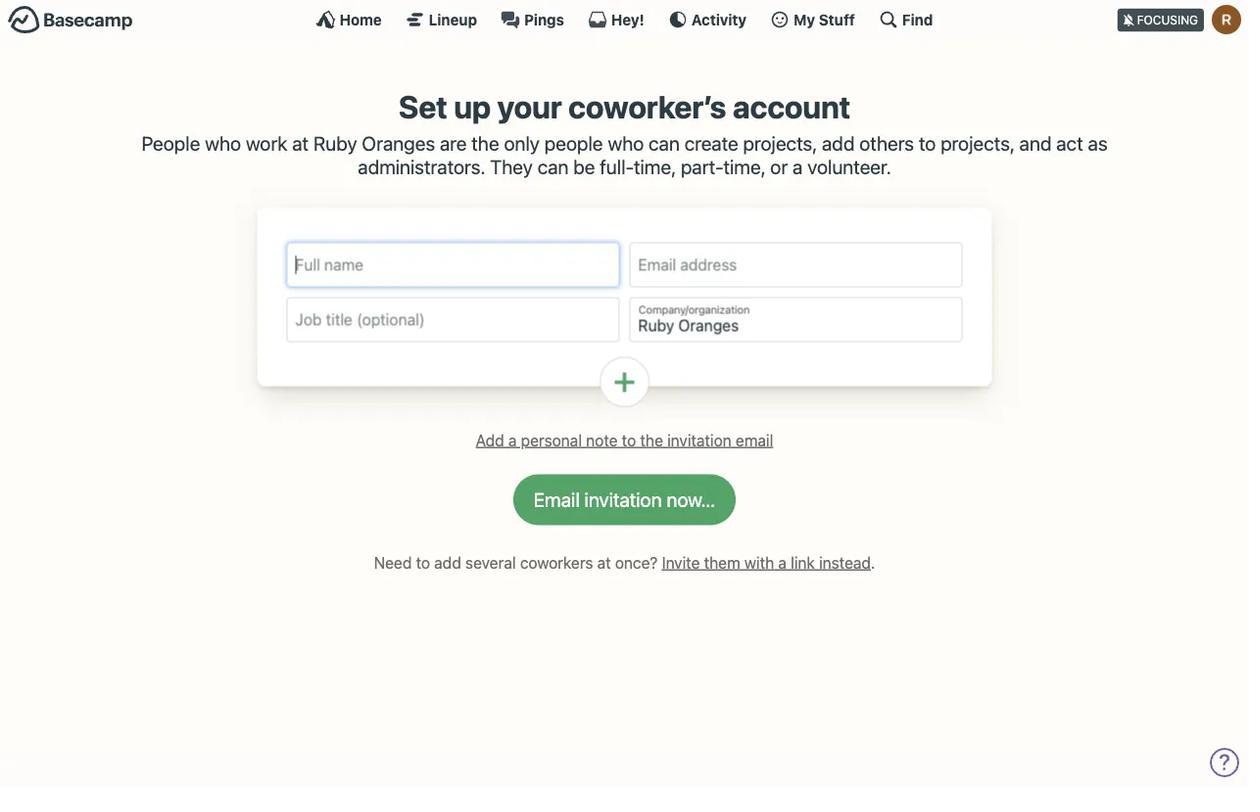 Task type: describe. For each thing, give the bounding box(es) containing it.
1 projects, from the left
[[743, 132, 817, 155]]

add a personal note to the invitation email button
[[468, 426, 781, 455]]

add a personal note to the invitation email
[[476, 431, 773, 450]]

coworker's
[[568, 88, 726, 125]]

link
[[791, 554, 815, 572]]

my
[[794, 11, 816, 28]]

need to add several coworkers at once? invite them with a link instead .
[[374, 554, 876, 572]]

create
[[685, 132, 739, 155]]

coworkers
[[520, 554, 593, 572]]

pings button
[[501, 10, 564, 29]]

be
[[574, 155, 595, 179]]

people
[[545, 132, 603, 155]]

invitation
[[667, 431, 732, 450]]

1 horizontal spatial can
[[649, 132, 680, 155]]

1 vertical spatial at
[[597, 554, 611, 572]]

home link
[[316, 10, 382, 29]]

company/organization
[[639, 304, 750, 317]]

2 who from the left
[[608, 132, 644, 155]]

main element
[[0, 0, 1249, 38]]

oranges
[[362, 132, 435, 155]]

them
[[704, 554, 741, 572]]

administrators.
[[358, 155, 485, 179]]

several
[[465, 554, 516, 572]]

invite
[[662, 554, 700, 572]]

to inside button
[[622, 431, 636, 450]]

your
[[497, 88, 562, 125]]

account
[[733, 88, 851, 125]]

personal
[[521, 431, 582, 450]]

focusing button
[[1118, 0, 1249, 38]]

once?
[[615, 554, 658, 572]]

volunteer.
[[808, 155, 892, 179]]

pings
[[524, 11, 564, 28]]

2 projects, from the left
[[941, 132, 1015, 155]]

Job title (optional) text field
[[287, 298, 620, 343]]

to inside set up your coworker's account people who work at ruby oranges are the only people who can create projects, add others to projects, and act as administrators. they can be full-time, part-time, or a volunteer.
[[919, 132, 936, 155]]

note
[[586, 431, 618, 450]]

at inside set up your coworker's account people who work at ruby oranges are the only people who can create projects, add others to projects, and act as administrators. they can be full-time, part-time, or a volunteer.
[[292, 132, 309, 155]]

set up your coworker's account people who work at ruby oranges are the only people who can create projects, add others to projects, and act as administrators. they can be full-time, part-time, or a volunteer.
[[141, 88, 1108, 179]]

part-
[[681, 155, 724, 179]]

add
[[476, 431, 504, 450]]

email
[[736, 431, 773, 450]]

my stuff
[[794, 11, 855, 28]]

act
[[1057, 132, 1084, 155]]

ruby image
[[1212, 5, 1242, 34]]

hey!
[[611, 11, 645, 28]]

find button
[[879, 10, 933, 29]]

lineup link
[[405, 10, 477, 29]]

0 horizontal spatial can
[[538, 155, 569, 179]]

hey! button
[[588, 10, 645, 29]]



Task type: vqa. For each thing, say whether or not it's contained in the screenshot.
ANNIE BRYAN ICON
no



Task type: locate. For each thing, give the bounding box(es) containing it.
0 vertical spatial a
[[793, 155, 803, 179]]

2 horizontal spatial to
[[919, 132, 936, 155]]

instead
[[819, 554, 871, 572]]

the inside button
[[640, 431, 663, 450]]

a right add
[[509, 431, 517, 450]]

activity link
[[668, 10, 747, 29]]

the
[[472, 132, 499, 155], [640, 431, 663, 450]]

time,
[[634, 155, 676, 179], [724, 155, 766, 179]]

1 horizontal spatial projects,
[[941, 132, 1015, 155]]

Email address email field
[[630, 243, 963, 288]]

None submit
[[513, 475, 736, 526]]

2 vertical spatial a
[[778, 554, 787, 572]]

with
[[745, 554, 774, 572]]

find
[[902, 11, 933, 28]]

only
[[504, 132, 540, 155]]

the left invitation
[[640, 431, 663, 450]]

Company/organization text field
[[630, 298, 963, 343]]

full-
[[600, 155, 634, 179]]

1 horizontal spatial the
[[640, 431, 663, 450]]

need
[[374, 554, 412, 572]]

add
[[822, 132, 855, 155], [434, 554, 461, 572]]

add up volunteer.
[[822, 132, 855, 155]]

0 horizontal spatial add
[[434, 554, 461, 572]]

0 horizontal spatial to
[[416, 554, 430, 572]]

1 vertical spatial a
[[509, 431, 517, 450]]

or
[[771, 155, 788, 179]]

invite them with a link instead link
[[662, 554, 871, 572]]

the right are
[[472, 132, 499, 155]]

add inside set up your coworker's account people who work at ruby oranges are the only people who can create projects, add others to projects, and act as administrators. they can be full-time, part-time, or a volunteer.
[[822, 132, 855, 155]]

at
[[292, 132, 309, 155], [597, 554, 611, 572]]

set
[[399, 88, 448, 125]]

1 horizontal spatial a
[[778, 554, 787, 572]]

my stuff button
[[770, 10, 855, 29]]

people
[[141, 132, 200, 155]]

to right 'note'
[[622, 431, 636, 450]]

a right or
[[793, 155, 803, 179]]

lineup
[[429, 11, 477, 28]]

can
[[649, 132, 680, 155], [538, 155, 569, 179]]

0 vertical spatial at
[[292, 132, 309, 155]]

the inside set up your coworker's account people who work at ruby oranges are the only people who can create projects, add others to projects, and act as administrators. they can be full-time, part-time, or a volunteer.
[[472, 132, 499, 155]]

who left work
[[205, 132, 241, 155]]

they
[[490, 155, 533, 179]]

projects, up or
[[743, 132, 817, 155]]

.
[[871, 554, 876, 572]]

1 vertical spatial add
[[434, 554, 461, 572]]

as
[[1088, 132, 1108, 155]]

who up full-
[[608, 132, 644, 155]]

projects, left and
[[941, 132, 1015, 155]]

and
[[1020, 132, 1052, 155]]

to right "others"
[[919, 132, 936, 155]]

a inside set up your coworker's account people who work at ruby oranges are the only people who can create projects, add others to projects, and act as administrators. they can be full-time, part-time, or a volunteer.
[[793, 155, 803, 179]]

1 vertical spatial the
[[640, 431, 663, 450]]

2 vertical spatial to
[[416, 554, 430, 572]]

1 horizontal spatial time,
[[724, 155, 766, 179]]

Full name text field
[[287, 243, 620, 288]]

add left the several
[[434, 554, 461, 572]]

switch accounts image
[[8, 5, 133, 35]]

1 horizontal spatial who
[[608, 132, 644, 155]]

time, left or
[[724, 155, 766, 179]]

stuff
[[819, 11, 855, 28]]

who
[[205, 132, 241, 155], [608, 132, 644, 155]]

2 horizontal spatial a
[[793, 155, 803, 179]]

0 horizontal spatial a
[[509, 431, 517, 450]]

a left link
[[778, 554, 787, 572]]

others
[[860, 132, 914, 155]]

0 horizontal spatial projects,
[[743, 132, 817, 155]]

to right need
[[416, 554, 430, 572]]

2 time, from the left
[[724, 155, 766, 179]]

0 horizontal spatial the
[[472, 132, 499, 155]]

at left "once?"
[[597, 554, 611, 572]]

0 horizontal spatial who
[[205, 132, 241, 155]]

projects,
[[743, 132, 817, 155], [941, 132, 1015, 155]]

1 horizontal spatial at
[[597, 554, 611, 572]]

ruby
[[313, 132, 357, 155]]

0 horizontal spatial at
[[292, 132, 309, 155]]

1 who from the left
[[205, 132, 241, 155]]

a
[[793, 155, 803, 179], [509, 431, 517, 450], [778, 554, 787, 572]]

at right work
[[292, 132, 309, 155]]

can down 'coworker's'
[[649, 132, 680, 155]]

focusing
[[1137, 13, 1199, 27]]

1 horizontal spatial to
[[622, 431, 636, 450]]

1 time, from the left
[[634, 155, 676, 179]]

activity
[[692, 11, 747, 28]]

work
[[246, 132, 288, 155]]

1 vertical spatial to
[[622, 431, 636, 450]]

a inside add a personal note to the invitation email button
[[509, 431, 517, 450]]

can left be
[[538, 155, 569, 179]]

0 vertical spatial add
[[822, 132, 855, 155]]

home
[[340, 11, 382, 28]]

0 vertical spatial to
[[919, 132, 936, 155]]

to
[[919, 132, 936, 155], [622, 431, 636, 450], [416, 554, 430, 572]]

time, left part-
[[634, 155, 676, 179]]

0 vertical spatial the
[[472, 132, 499, 155]]

1 horizontal spatial add
[[822, 132, 855, 155]]

0 horizontal spatial time,
[[634, 155, 676, 179]]

are
[[440, 132, 467, 155]]

up
[[454, 88, 491, 125]]



